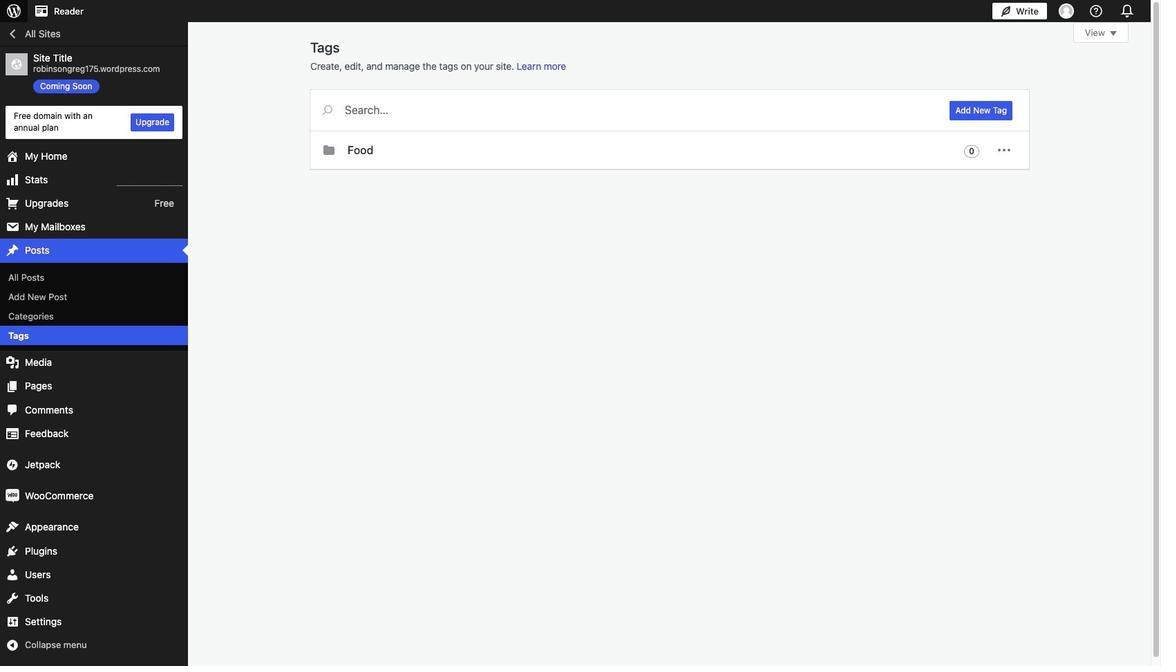 Task type: describe. For each thing, give the bounding box(es) containing it.
manage your sites image
[[6, 3, 22, 19]]

1 img image from the top
[[6, 458, 19, 472]]

toggle menu image
[[997, 142, 1013, 158]]

my profile image
[[1060, 3, 1075, 19]]

manage your notifications image
[[1118, 1, 1138, 21]]

highest hourly views 0 image
[[117, 177, 183, 186]]

closed image
[[1111, 31, 1118, 36]]



Task type: locate. For each thing, give the bounding box(es) containing it.
1 vertical spatial img image
[[6, 489, 19, 503]]

0 vertical spatial img image
[[6, 458, 19, 472]]

None search field
[[311, 90, 934, 130]]

img image
[[6, 458, 19, 472], [6, 489, 19, 503]]

Search search field
[[345, 90, 934, 130]]

main content
[[311, 22, 1129, 169]]

open search image
[[311, 102, 345, 118]]

help image
[[1089, 3, 1105, 19]]

food image
[[321, 142, 337, 158]]

2 img image from the top
[[6, 489, 19, 503]]



Task type: vqa. For each thing, say whether or not it's contained in the screenshot.
4th Group
no



